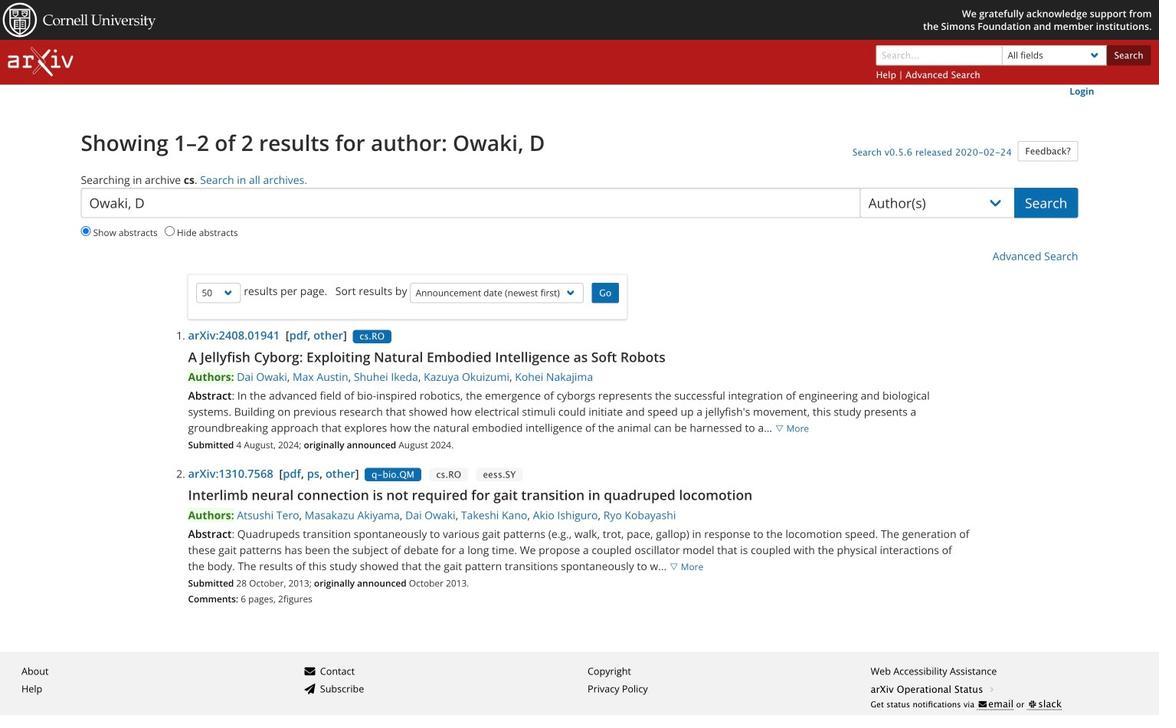 Task type: locate. For each thing, give the bounding box(es) containing it.
secondary navigation
[[13, 655, 1146, 715]]

None radio
[[81, 226, 91, 236], [165, 226, 175, 236], [81, 226, 91, 236], [165, 226, 175, 236]]

user menu navigation
[[65, 85, 1095, 98]]

Search term... text field
[[81, 188, 861, 218]]

Search term or terms text field
[[876, 45, 1003, 66]]

banner
[[0, 0, 1160, 40]]



Task type: describe. For each thing, give the bounding box(es) containing it.
arxiv logo image
[[8, 47, 73, 76]]

cornell university image
[[3, 3, 156, 37]]



